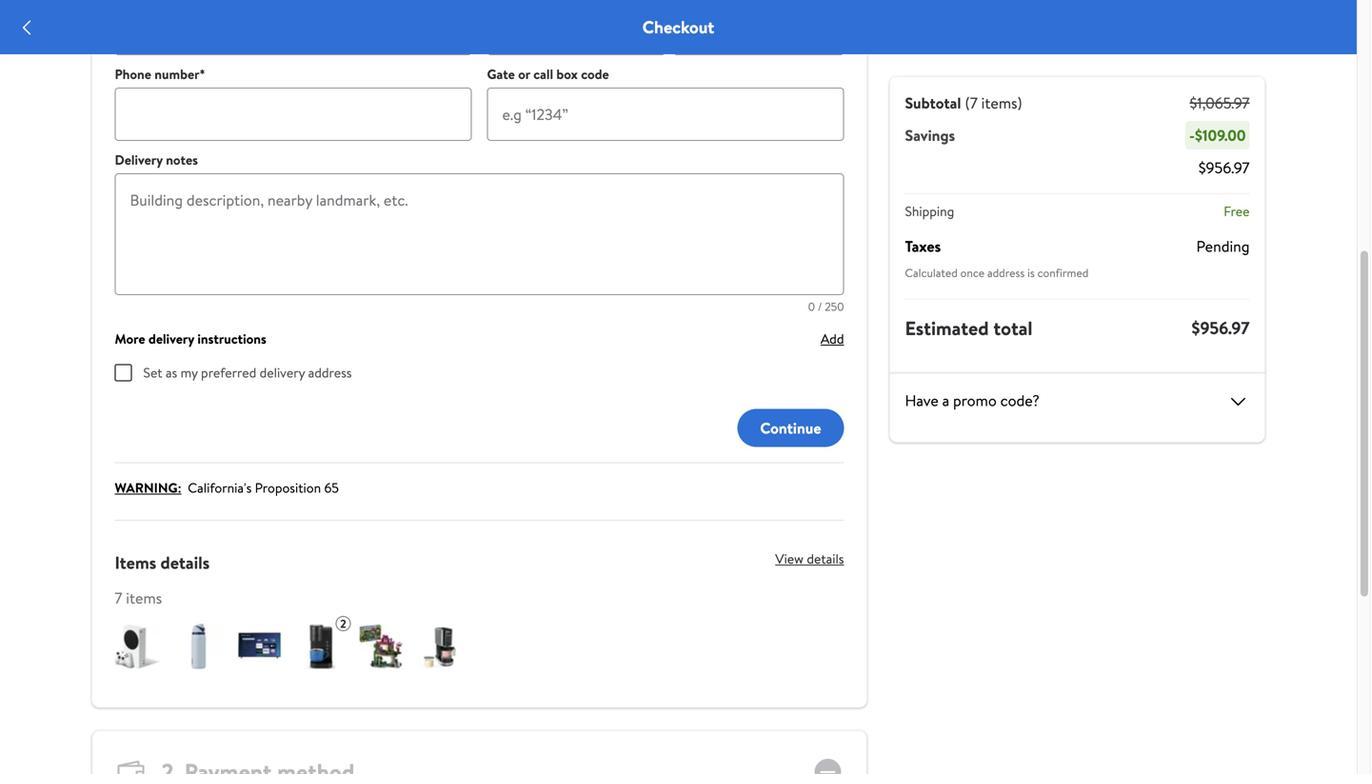 Task type: locate. For each thing, give the bounding box(es) containing it.
Set as my preferred delivery address checkbox
[[115, 364, 132, 381]]

is
[[1028, 265, 1035, 281]]

preferred
[[201, 363, 256, 382]]

warning: button
[[115, 478, 181, 497]]

or
[[518, 65, 530, 83]]

instructions
[[197, 329, 266, 348]]

$956.97
[[1199, 157, 1250, 178], [1192, 316, 1250, 340]]

0 / 250
[[808, 299, 844, 315]]

philips 65" class 4k ultra hd roku smart tv (65pul6553/f7) (new) image
[[237, 624, 282, 669]]

0 vertical spatial address
[[987, 265, 1025, 281]]

0 vertical spatial delivery
[[148, 329, 194, 348]]

0 horizontal spatial delivery
[[148, 329, 194, 348]]

ninja creami, ice cream maker, 5 one-touch programs, (2) 16oz. pints with storage lids nc300 image
[[419, 624, 465, 669]]

details for items details
[[160, 551, 210, 575]]

warning:
[[115, 478, 181, 497]]

items)
[[981, 92, 1022, 113]]

/
[[818, 299, 822, 315]]

$956.97 down the $109.00
[[1199, 157, 1250, 178]]

Gate or call box code text field
[[487, 88, 844, 141]]

delivery right preferred
[[260, 363, 305, 382]]

checkout
[[642, 15, 714, 39]]

view details button
[[760, 544, 844, 574]]

address
[[987, 265, 1025, 281], [308, 363, 352, 382]]

set
[[143, 363, 162, 382]]

phone number*
[[115, 65, 205, 83]]

delivery up as
[[148, 329, 194, 348]]

more
[[115, 329, 145, 348]]

delivery
[[115, 150, 163, 169]]

call
[[534, 65, 553, 83]]

savings
[[905, 125, 955, 146]]

(7
[[965, 92, 978, 113]]

estimated total
[[905, 315, 1033, 341]]

$956.97 up have a promo code? image
[[1192, 316, 1250, 340]]

more delivery instructions
[[115, 329, 266, 348]]

shipping
[[905, 202, 954, 220]]

1 vertical spatial $956.97
[[1192, 316, 1250, 340]]

california's
[[188, 478, 252, 497]]

items details
[[115, 551, 210, 575]]

gate or call box code
[[487, 65, 609, 83]]

promo
[[953, 390, 997, 411]]

details right items
[[160, 551, 210, 575]]

subtotal
[[905, 92, 961, 113]]

total
[[993, 315, 1033, 341]]

gate
[[487, 65, 515, 83]]

items
[[115, 551, 156, 575]]

lego minecraft the training grounds house building set, 21183 cave toy image
[[358, 624, 404, 669]]

1 horizontal spatial delivery
[[260, 363, 305, 382]]

estimated
[[905, 315, 989, 341]]

details right view
[[807, 549, 844, 568]]

-
[[1189, 125, 1195, 146]]

0
[[808, 299, 815, 315]]

1 horizontal spatial address
[[987, 265, 1025, 281]]

details
[[807, 549, 844, 568], [160, 551, 210, 575]]

7
[[115, 587, 122, 608]]

1 vertical spatial delivery
[[260, 363, 305, 382]]

have a promo code? image
[[1227, 390, 1250, 413]]

delivery
[[148, 329, 194, 348], [260, 363, 305, 382]]

0 horizontal spatial address
[[308, 363, 352, 382]]

set as my preferred delivery address
[[143, 363, 352, 382]]

0 horizontal spatial details
[[160, 551, 210, 575]]

1 vertical spatial address
[[308, 363, 352, 382]]

a
[[942, 390, 949, 411]]

1 horizontal spatial details
[[807, 549, 844, 568]]

confirmed
[[1038, 265, 1089, 281]]

back image
[[15, 16, 38, 39]]

continue button
[[737, 409, 844, 447]]

have
[[905, 390, 939, 411]]

details inside dropdown button
[[807, 549, 844, 568]]



Task type: vqa. For each thing, say whether or not it's contained in the screenshot.
Information
no



Task type: describe. For each thing, give the bounding box(es) containing it.
free
[[1224, 202, 1250, 220]]

-$109.00
[[1189, 125, 1246, 146]]

box
[[556, 65, 578, 83]]

have a promo code?
[[905, 390, 1040, 411]]

delivery notes
[[115, 150, 198, 169]]

0 vertical spatial $956.97
[[1199, 157, 1250, 178]]

proposition
[[255, 478, 321, 497]]

continue
[[760, 417, 821, 438]]

taxes
[[905, 236, 941, 257]]

calculated once address is confirmed
[[905, 265, 1089, 281]]

microsoft xbox series s image
[[115, 624, 160, 669]]

7 items
[[115, 587, 162, 608]]

Phone number* telephone field
[[115, 88, 472, 141]]

65
[[324, 478, 339, 497]]

$109.00
[[1195, 125, 1246, 146]]

City* text field
[[115, 2, 472, 55]]

2
[[340, 616, 346, 632]]

warning: california's proposition 65
[[115, 478, 339, 497]]

add button
[[821, 329, 844, 348]]

view
[[775, 549, 804, 568]]

code?
[[1000, 390, 1040, 411]]

subtotal (7 items)
[[905, 92, 1022, 113]]

as
[[166, 363, 177, 382]]

Zip code* text field
[[673, 2, 844, 55]]

notes
[[166, 150, 198, 169]]

once
[[960, 265, 985, 281]]

view details
[[775, 549, 844, 568]]

phone
[[115, 65, 151, 83]]

details for view details
[[807, 549, 844, 568]]

calculated
[[905, 265, 958, 281]]

pending
[[1196, 236, 1250, 257]]

Delivery notes text field
[[115, 173, 844, 295]]

250
[[825, 299, 844, 315]]

items
[[126, 587, 162, 608]]

code
[[581, 65, 609, 83]]

keurig k-express essentials single serve k-cup pod coffee maker, black, quantity 2 image
[[298, 624, 343, 669]]

owala freesip stainless steel water bottle, 32oz blue image
[[176, 624, 221, 669]]

number*
[[155, 65, 205, 83]]

add
[[821, 329, 844, 348]]

my
[[181, 363, 198, 382]]

$1,065.97
[[1190, 92, 1250, 113]]



